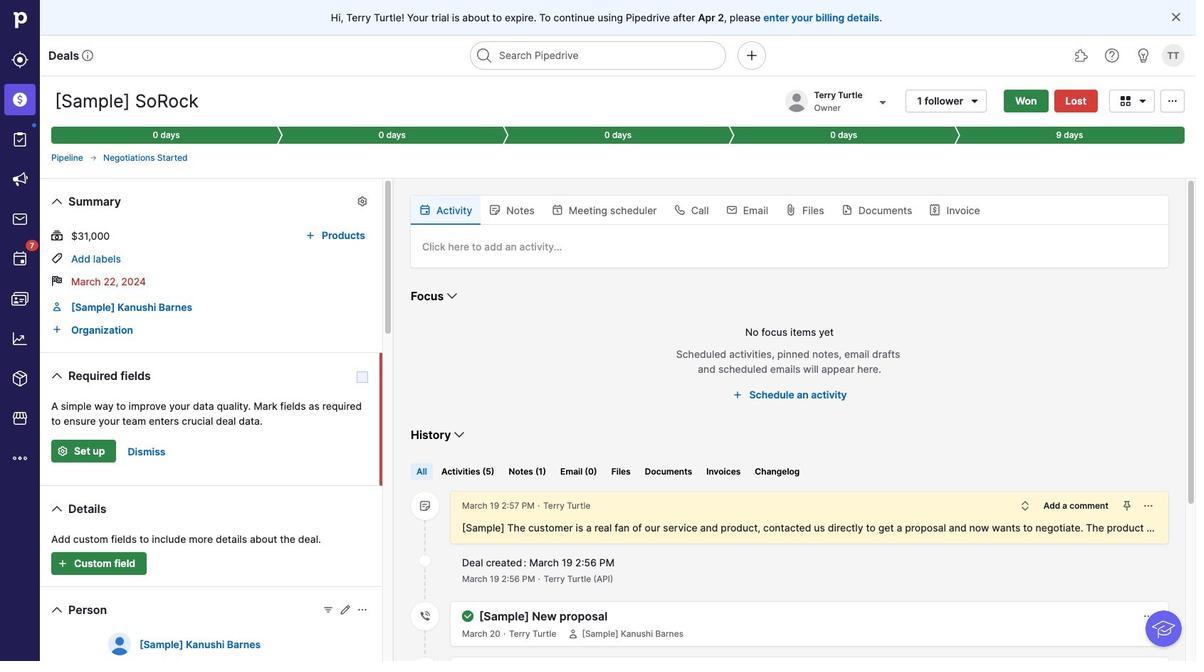 Task type: vqa. For each thing, say whether or not it's contained in the screenshot.
Sales Inbox icon
yes



Task type: locate. For each thing, give the bounding box(es) containing it.
quick help image
[[1104, 47, 1121, 64]]

1 vertical spatial color undefined image
[[11, 251, 28, 268]]

1 color link image from the top
[[51, 301, 63, 313]]

0 vertical spatial color link image
[[51, 301, 63, 313]]

color secondary image up color secondary image
[[419, 501, 431, 512]]

leads image
[[11, 51, 28, 68]]

Search Pipedrive field
[[470, 41, 726, 70]]

1 more actions image from the top
[[1143, 501, 1154, 512]]

0 vertical spatial color secondary image
[[419, 501, 431, 512]]

menu item
[[0, 80, 40, 120]]

0 vertical spatial color primary inverted image
[[54, 446, 71, 457]]

1 color undefined image from the top
[[11, 131, 28, 148]]

more image
[[11, 450, 28, 467]]

1 vertical spatial color link image
[[51, 324, 63, 335]]

1 vertical spatial color primary inverted image
[[54, 558, 71, 570]]

products image
[[11, 370, 28, 387]]

1 vertical spatial color secondary image
[[419, 611, 431, 622]]

color primary image
[[1170, 11, 1182, 23], [966, 95, 983, 106], [1134, 95, 1151, 106], [89, 154, 97, 162], [48, 193, 65, 210], [357, 196, 368, 207], [419, 204, 431, 216], [489, 204, 501, 216], [552, 204, 563, 216], [674, 204, 685, 216], [726, 204, 737, 216], [785, 204, 797, 216], [929, 204, 941, 216], [51, 230, 63, 241], [444, 288, 461, 305], [451, 426, 468, 444], [48, 602, 65, 619], [357, 604, 368, 616], [462, 611, 473, 622]]

color primary image
[[1117, 95, 1134, 106], [1164, 95, 1181, 106], [841, 204, 853, 216], [302, 230, 319, 241], [51, 253, 63, 264], [51, 276, 63, 287], [48, 367, 65, 384], [729, 389, 746, 401], [48, 501, 65, 518], [323, 604, 334, 616], [340, 604, 351, 616], [568, 629, 579, 640]]

menu
[[0, 0, 40, 661]]

1 vertical spatial more actions image
[[1143, 611, 1154, 622]]

color undefined image
[[11, 131, 28, 148], [11, 251, 28, 268]]

0 vertical spatial color undefined image
[[11, 131, 28, 148]]

color secondary image
[[419, 501, 431, 512], [419, 611, 431, 622]]

color undefined image up campaigns icon
[[11, 131, 28, 148]]

expand image
[[1019, 501, 1031, 512]]

color undefined image up contacts icon on the left of page
[[11, 251, 28, 268]]

color secondary image down color secondary image
[[419, 611, 431, 622]]

color primary inverted image
[[54, 446, 71, 457], [54, 558, 71, 570]]

deals image
[[11, 91, 28, 108]]

color link image right insights icon
[[51, 324, 63, 335]]

color link image
[[51, 301, 63, 313], [51, 324, 63, 335]]

sales assistant image
[[1135, 47, 1152, 64]]

transfer ownership image
[[874, 94, 891, 111]]

more actions image
[[1143, 501, 1154, 512], [1143, 611, 1154, 622]]

0 vertical spatial more actions image
[[1143, 501, 1154, 512]]

[Sample] SoRock text field
[[51, 87, 226, 115]]

color link image right contacts icon on the left of page
[[51, 301, 63, 313]]



Task type: describe. For each thing, give the bounding box(es) containing it.
2 color link image from the top
[[51, 324, 63, 335]]

info image
[[82, 50, 93, 61]]

knowledge center bot, also known as kc bot is an onboarding assistant that allows you to see the list of onboarding items in one place for quick and easy reference. this improves your in-app experience. image
[[1146, 611, 1182, 647]]

2 color secondary image from the top
[[419, 611, 431, 622]]

color secondary image
[[419, 555, 431, 567]]

campaigns image
[[11, 171, 28, 188]]

2 more actions image from the top
[[1143, 611, 1154, 622]]

marketplace image
[[11, 410, 28, 427]]

home image
[[9, 9, 31, 31]]

1 color primary inverted image from the top
[[54, 446, 71, 457]]

sales inbox image
[[11, 211, 28, 228]]

2 color primary inverted image from the top
[[54, 558, 71, 570]]

2 color undefined image from the top
[[11, 251, 28, 268]]

quick add image
[[743, 47, 760, 64]]

insights image
[[11, 330, 28, 347]]

contacts image
[[11, 290, 28, 308]]

1 color secondary image from the top
[[419, 501, 431, 512]]

pin this note image
[[1121, 501, 1133, 512]]



